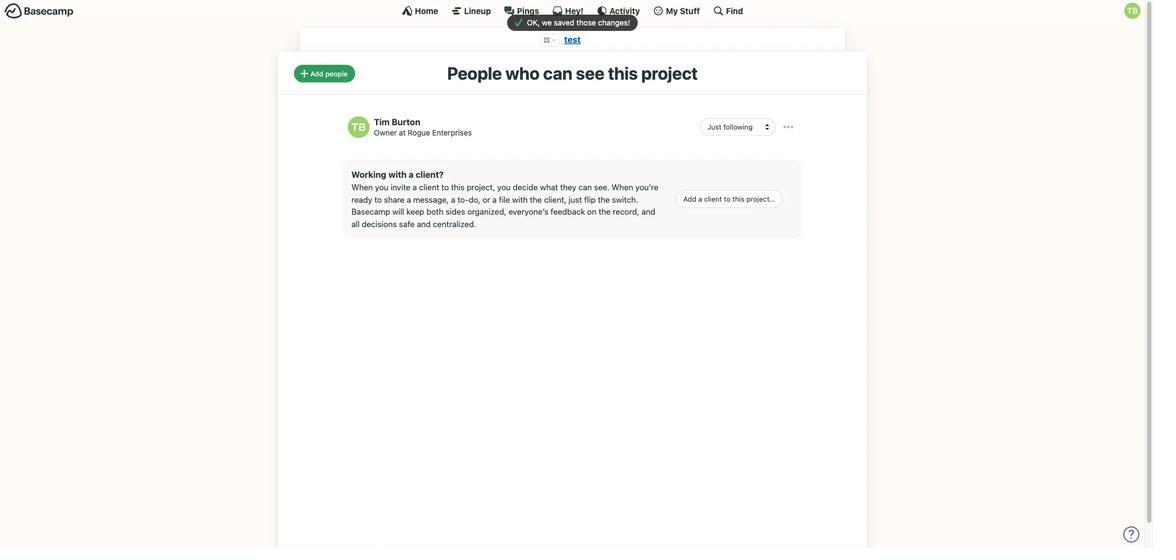 Task type: describe. For each thing, give the bounding box(es) containing it.
1 horizontal spatial client
[[704, 195, 722, 203]]

0 vertical spatial can
[[543, 63, 573, 83]]

add people link
[[294, 65, 355, 82]]

decide
[[513, 182, 538, 192]]

everyone's
[[509, 207, 549, 216]]

stuff
[[680, 6, 700, 15]]

pings button
[[504, 5, 539, 16]]

can inside working with a client? when you invite a client to this project, you decide what they can see. when you're ready to share a message, a to-do, or a file with the client, just flip the switch. basecamp will keep both sides organized, everyone's feedback on the record, and all decisions safe and centralized.
[[579, 182, 592, 192]]

activity link
[[597, 5, 640, 16]]

will
[[392, 207, 404, 216]]

the right on
[[599, 207, 611, 216]]

this for add a client to this project…
[[733, 195, 745, 203]]

1 horizontal spatial with
[[512, 195, 528, 204]]

invite
[[391, 182, 411, 192]]

1 you from the left
[[375, 182, 389, 192]]

pings
[[517, 6, 539, 15]]

1 when from the left
[[352, 182, 373, 192]]

changes!
[[598, 18, 630, 27]]

working with a client? when you invite a client to this project, you decide what they can see. when you're ready to share a message, a to-do, or a file with the client, just flip the switch. basecamp will keep both sides organized, everyone's feedback on the record, and all decisions safe and centralized.
[[352, 169, 659, 228]]

saved
[[554, 18, 575, 27]]

add a client to this project… link
[[676, 190, 783, 208]]

they
[[560, 182, 577, 192]]

lineup link
[[451, 5, 491, 16]]

activity
[[610, 6, 640, 15]]

rogue
[[408, 128, 430, 137]]

burton
[[392, 117, 421, 127]]

or
[[483, 195, 490, 204]]

those
[[577, 18, 596, 27]]

ok, we saved those changes!
[[525, 18, 630, 27]]

tim
[[374, 117, 390, 127]]

find
[[726, 6, 743, 15]]

ok, we saved those changes! alert
[[0, 15, 1145, 31]]

both
[[427, 207, 444, 216]]

this for people who can see this project
[[608, 63, 638, 83]]

we
[[542, 18, 552, 27]]

record,
[[613, 207, 640, 216]]

decisions
[[362, 219, 397, 228]]

just
[[569, 195, 582, 204]]

do,
[[469, 195, 481, 204]]

client inside working with a client? when you invite a client to this project, you decide what they can see. when you're ready to share a message, a to-do, or a file with the client, just flip the switch. basecamp will keep both sides organized, everyone's feedback on the record, and all decisions safe and centralized.
[[419, 182, 439, 192]]

add a client to this project…
[[684, 195, 775, 203]]

tim burton image
[[1125, 3, 1141, 19]]

test
[[564, 34, 581, 45]]

keep
[[407, 207, 425, 216]]

safe
[[399, 219, 415, 228]]

the down see.
[[598, 195, 610, 204]]

basecamp
[[352, 207, 390, 216]]

sides
[[446, 207, 465, 216]]

see.
[[594, 182, 610, 192]]

working
[[352, 169, 386, 180]]

my stuff
[[666, 6, 700, 15]]

2 horizontal spatial to
[[724, 195, 731, 203]]

what
[[540, 182, 558, 192]]

2 you from the left
[[497, 182, 511, 192]]

on
[[587, 207, 597, 216]]

project
[[642, 63, 698, 83]]

add for add people
[[310, 69, 324, 77]]

client,
[[544, 195, 567, 204]]

people
[[325, 69, 348, 77]]

see
[[576, 63, 605, 83]]



Task type: vqa. For each thing, say whether or not it's contained in the screenshot.
Job at top left
no



Task type: locate. For each thing, give the bounding box(es) containing it.
1 vertical spatial add
[[684, 195, 697, 203]]

to left project…
[[724, 195, 731, 203]]

0 horizontal spatial you
[[375, 182, 389, 192]]

project,
[[467, 182, 495, 192]]

main element
[[0, 0, 1145, 21]]

0 horizontal spatial with
[[389, 169, 407, 180]]

this left project…
[[733, 195, 745, 203]]

0 horizontal spatial can
[[543, 63, 573, 83]]

at
[[399, 128, 406, 137]]

when
[[352, 182, 373, 192], [612, 182, 633, 192]]

my
[[666, 6, 678, 15]]

1 horizontal spatial this
[[608, 63, 638, 83]]

hey!
[[565, 6, 584, 15]]

and right "record,"
[[642, 207, 656, 216]]

organized,
[[468, 207, 507, 216]]

with up invite
[[389, 169, 407, 180]]

0 horizontal spatial when
[[352, 182, 373, 192]]

the
[[530, 195, 542, 204], [598, 195, 610, 204], [599, 207, 611, 216]]

0 horizontal spatial and
[[417, 219, 431, 228]]

lineup
[[464, 6, 491, 15]]

home link
[[402, 5, 438, 16]]

0 vertical spatial client
[[419, 182, 439, 192]]

share
[[384, 195, 405, 204]]

1 horizontal spatial and
[[642, 207, 656, 216]]

0 vertical spatial this
[[608, 63, 638, 83]]

2 vertical spatial this
[[733, 195, 745, 203]]

1 vertical spatial and
[[417, 219, 431, 228]]

switch.
[[612, 195, 638, 204]]

tim burton image
[[348, 116, 370, 138]]

find button
[[713, 5, 743, 16]]

client left project…
[[704, 195, 722, 203]]

0 horizontal spatial add
[[310, 69, 324, 77]]

test link
[[564, 34, 581, 45]]

centralized.
[[433, 219, 476, 228]]

1 vertical spatial with
[[512, 195, 528, 204]]

0 horizontal spatial client
[[419, 182, 439, 192]]

add
[[310, 69, 324, 77], [684, 195, 697, 203]]

to
[[442, 182, 449, 192], [375, 195, 382, 204], [724, 195, 731, 203]]

my stuff button
[[653, 5, 700, 16]]

1 horizontal spatial can
[[579, 182, 592, 192]]

1 horizontal spatial when
[[612, 182, 633, 192]]

1 vertical spatial this
[[451, 182, 465, 192]]

when up ready
[[352, 182, 373, 192]]

this
[[608, 63, 638, 83], [451, 182, 465, 192], [733, 195, 745, 203]]

project…
[[747, 195, 775, 203]]

enterprises
[[432, 128, 472, 137]]

you
[[375, 182, 389, 192], [497, 182, 511, 192]]

add for add a client to this project…
[[684, 195, 697, 203]]

0 vertical spatial add
[[310, 69, 324, 77]]

0 vertical spatial with
[[389, 169, 407, 180]]

a
[[409, 169, 414, 180], [413, 182, 417, 192], [407, 195, 411, 204], [451, 195, 456, 204], [493, 195, 497, 204], [699, 195, 702, 203]]

0 vertical spatial and
[[642, 207, 656, 216]]

0 horizontal spatial this
[[451, 182, 465, 192]]

ready
[[352, 195, 372, 204]]

switch accounts image
[[4, 3, 74, 20]]

can
[[543, 63, 573, 83], [579, 182, 592, 192]]

with down decide
[[512, 195, 528, 204]]

to-
[[458, 195, 469, 204]]

with
[[389, 169, 407, 180], [512, 195, 528, 204]]

who
[[506, 63, 540, 83]]

all
[[352, 219, 360, 228]]

2 horizontal spatial this
[[733, 195, 745, 203]]

when up switch.
[[612, 182, 633, 192]]

owner
[[374, 128, 397, 137]]

you up share
[[375, 182, 389, 192]]

this inside working with a client? when you invite a client to this project, you decide what they can see. when you're ready to share a message, a to-do, or a file with the client, just flip the switch. basecamp will keep both sides organized, everyone's feedback on the record, and all decisions safe and centralized.
[[451, 182, 465, 192]]

tim burton owner at           rogue enterprises
[[374, 117, 472, 137]]

this up to-
[[451, 182, 465, 192]]

and down keep
[[417, 219, 431, 228]]

feedback
[[551, 207, 585, 216]]

1 horizontal spatial you
[[497, 182, 511, 192]]

the up everyone's
[[530, 195, 542, 204]]

you up the file
[[497, 182, 511, 192]]

1 horizontal spatial to
[[442, 182, 449, 192]]

file
[[499, 195, 510, 204]]

client?
[[416, 169, 444, 180]]

1 vertical spatial client
[[704, 195, 722, 203]]

people
[[447, 63, 502, 83]]

flip
[[584, 195, 596, 204]]

add people
[[310, 69, 348, 77]]

this right see
[[608, 63, 638, 83]]

1 horizontal spatial add
[[684, 195, 697, 203]]

2 when from the left
[[612, 182, 633, 192]]

0 horizontal spatial to
[[375, 195, 382, 204]]

ok,
[[527, 18, 540, 27]]

1 vertical spatial can
[[579, 182, 592, 192]]

client
[[419, 182, 439, 192], [704, 195, 722, 203]]

client up message,
[[419, 182, 439, 192]]

to up the basecamp
[[375, 195, 382, 204]]

can left see
[[543, 63, 573, 83]]

home
[[415, 6, 438, 15]]

you're
[[636, 182, 659, 192]]

people who can see this project
[[447, 63, 698, 83]]

hey! button
[[552, 5, 584, 16]]

to up message,
[[442, 182, 449, 192]]

message,
[[413, 195, 449, 204]]

and
[[642, 207, 656, 216], [417, 219, 431, 228]]

can up flip
[[579, 182, 592, 192]]



